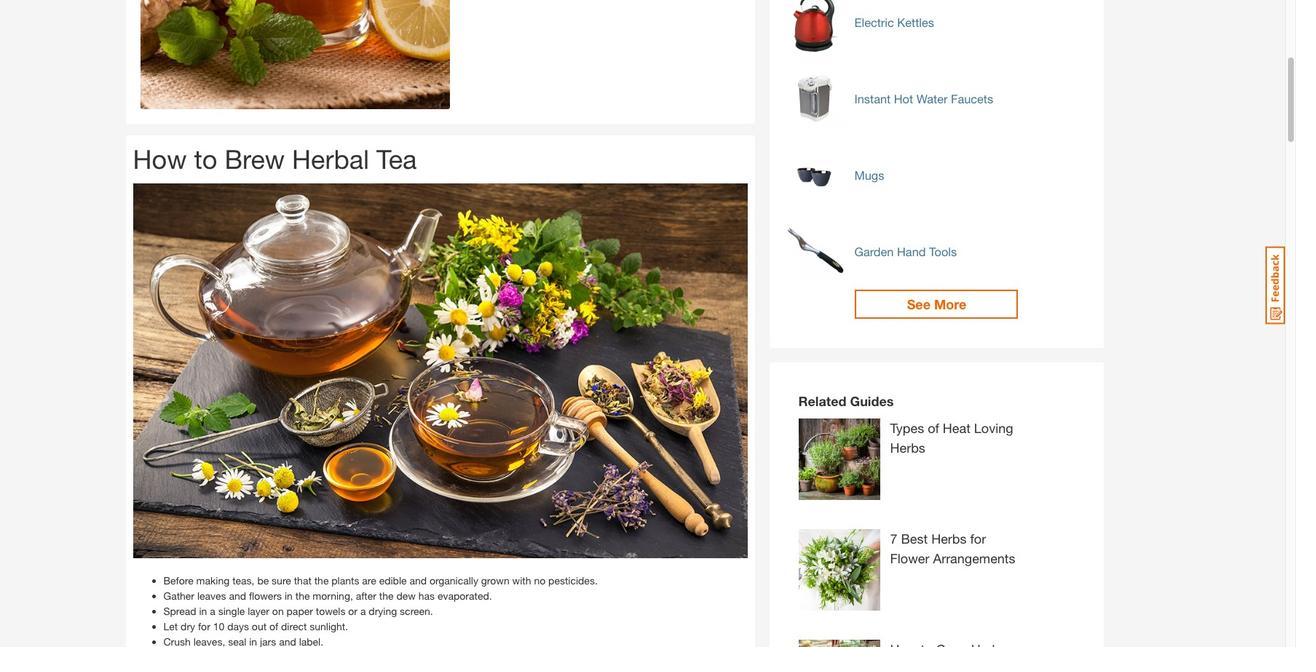 Task type: locate. For each thing, give the bounding box(es) containing it.
1 horizontal spatial for
[[971, 531, 987, 547]]

in down "sure"
[[285, 590, 293, 602]]

kettles
[[898, 15, 935, 29]]

instant
[[855, 92, 891, 106]]

1 vertical spatial for
[[198, 621, 210, 633]]

flower
[[891, 551, 930, 567]]

herbs down types
[[891, 440, 926, 456]]

sure
[[272, 575, 291, 587]]

herbs inside types of heat loving herbs
[[891, 440, 926, 456]]

electric kettles link
[[855, 15, 935, 30]]

10
[[213, 621, 225, 633]]

the right that
[[315, 575, 329, 587]]

and
[[410, 575, 427, 587], [229, 590, 246, 602]]

before making teas, be sure that the plants are edible and organically grown with no pesticides. gather leaves and flowers in the morning, after the dew has evaporated. spread in a single layer on paper towels or a drying screen. let dry for 10 days out of direct sunlight.
[[164, 575, 598, 633]]

7 best herbs for flower arrangements image
[[799, 530, 881, 611]]

dry
[[181, 621, 195, 633]]

before
[[164, 575, 194, 587]]

of left heat
[[928, 420, 940, 436]]

a pitcher and cup of tea with herbs image
[[133, 184, 748, 559]]

evaporated.
[[438, 590, 492, 602]]

0 horizontal spatial for
[[198, 621, 210, 633]]

the down that
[[296, 590, 310, 602]]

the up drying
[[380, 590, 394, 602]]

garden hand tools
[[855, 245, 958, 259]]

0 vertical spatial herbs
[[891, 440, 926, 456]]

towels
[[316, 605, 346, 618]]

spread
[[164, 605, 196, 618]]

in down leaves
[[199, 605, 207, 618]]

tea
[[377, 144, 417, 175]]

1 horizontal spatial a
[[361, 605, 366, 618]]

loving
[[975, 420, 1014, 436]]

herbs inside 7 best herbs for flower arrangements
[[932, 531, 967, 547]]

of inside before making teas, be sure that the plants are edible and organically grown with no pesticides. gather leaves and flowers in the morning, after the dew has evaporated. spread in a single layer on paper towels or a drying screen. let dry for 10 days out of direct sunlight.
[[270, 621, 278, 633]]

arrangements
[[934, 551, 1016, 567]]

types of heat loving herbs image
[[799, 419, 881, 501]]

and up has
[[410, 575, 427, 587]]

electric
[[855, 15, 895, 29]]

1 horizontal spatial of
[[928, 420, 940, 436]]

has
[[419, 590, 435, 602]]

1 vertical spatial of
[[270, 621, 278, 633]]

related
[[799, 393, 847, 409]]

how
[[133, 144, 187, 175]]

1 horizontal spatial herbs
[[932, 531, 967, 547]]

the
[[315, 575, 329, 587], [296, 590, 310, 602], [380, 590, 394, 602]]

feedback link image
[[1266, 246, 1286, 325]]

teas,
[[233, 575, 255, 587]]

1 vertical spatial herbs
[[932, 531, 967, 547]]

1 vertical spatial in
[[199, 605, 207, 618]]

0 vertical spatial of
[[928, 420, 940, 436]]

0 horizontal spatial of
[[270, 621, 278, 633]]

0 horizontal spatial herbs
[[891, 440, 926, 456]]

1 vertical spatial and
[[229, 590, 246, 602]]

2 horizontal spatial the
[[380, 590, 394, 602]]

1 a from the left
[[210, 605, 216, 618]]

of
[[928, 420, 940, 436], [270, 621, 278, 633]]

single
[[218, 605, 245, 618]]

for inside 7 best herbs for flower arrangements
[[971, 531, 987, 547]]

and down teas,
[[229, 590, 246, 602]]

garden
[[855, 245, 894, 259]]

herbal
[[292, 144, 369, 175]]

1 horizontal spatial and
[[410, 575, 427, 587]]

out
[[252, 621, 267, 633]]

instant hot water faucets link
[[855, 91, 994, 106]]

garden hand tools image
[[784, 221, 846, 283]]

grown
[[481, 575, 510, 587]]

of right out
[[270, 621, 278, 633]]

brew
[[225, 144, 285, 175]]

or
[[349, 605, 358, 618]]

types
[[891, 420, 925, 436]]

pesticides.
[[549, 575, 598, 587]]

hot
[[895, 92, 914, 106]]

0 horizontal spatial a
[[210, 605, 216, 618]]

0 vertical spatial and
[[410, 575, 427, 587]]

edible
[[379, 575, 407, 587]]

a down leaves
[[210, 605, 216, 618]]

herbs up 'arrangements'
[[932, 531, 967, 547]]

garden hand tools link
[[855, 244, 958, 259]]

a
[[210, 605, 216, 618], [361, 605, 366, 618]]

a right or
[[361, 605, 366, 618]]

in
[[285, 590, 293, 602], [199, 605, 207, 618]]

for up 'arrangements'
[[971, 531, 987, 547]]

how to brew herbal tea
[[133, 144, 417, 175]]

0 vertical spatial for
[[971, 531, 987, 547]]

for
[[971, 531, 987, 547], [198, 621, 210, 633]]

for left 10
[[198, 621, 210, 633]]

1 horizontal spatial in
[[285, 590, 293, 602]]

gather
[[164, 590, 195, 602]]

7 best herbs for flower arrangements
[[891, 531, 1016, 567]]

0 horizontal spatial the
[[296, 590, 310, 602]]

herbs
[[891, 440, 926, 456], [932, 531, 967, 547]]



Task type: vqa. For each thing, say whether or not it's contained in the screenshot.
or
yes



Task type: describe. For each thing, give the bounding box(es) containing it.
a cup of tea with mint, ginger and lemon image
[[140, 0, 450, 109]]

0 horizontal spatial and
[[229, 590, 246, 602]]

that
[[294, 575, 312, 587]]

see
[[908, 297, 931, 313]]

0 vertical spatial in
[[285, 590, 293, 602]]

drying
[[369, 605, 397, 618]]

electric kettles image
[[784, 0, 846, 53]]

for inside before making teas, be sure that the plants are edible and organically grown with no pesticides. gather leaves and flowers in the morning, after the dew has evaporated. spread in a single layer on paper towels or a drying screen. let dry for 10 days out of direct sunlight.
[[198, 621, 210, 633]]

7
[[891, 531, 898, 547]]

related guides
[[799, 393, 894, 409]]

mugs
[[855, 168, 885, 182]]

mugs link
[[855, 168, 885, 183]]

best
[[902, 531, 928, 547]]

organically
[[430, 575, 479, 587]]

tools
[[930, 245, 958, 259]]

flowers
[[249, 590, 282, 602]]

dew
[[397, 590, 416, 602]]

screen.
[[400, 605, 433, 618]]

how to grow herbs indoors image
[[799, 640, 881, 648]]

7 best herbs for flower arrangements link
[[799, 530, 1018, 626]]

types of heat loving herbs link
[[799, 419, 1018, 515]]

0 horizontal spatial in
[[199, 605, 207, 618]]

faucets
[[952, 92, 994, 106]]

with
[[513, 575, 532, 587]]

more
[[935, 297, 967, 313]]

see more
[[908, 297, 967, 313]]

are
[[362, 575, 377, 587]]

days
[[227, 621, 249, 633]]

water
[[917, 92, 948, 106]]

plants
[[332, 575, 360, 587]]

on
[[272, 605, 284, 618]]

after
[[356, 590, 377, 602]]

direct
[[281, 621, 307, 633]]

mugs image
[[784, 144, 846, 206]]

to
[[194, 144, 217, 175]]

sunlight.
[[310, 621, 348, 633]]

morning,
[[313, 590, 353, 602]]

types of heat loving herbs
[[891, 420, 1014, 456]]

hand
[[898, 245, 926, 259]]

2 a from the left
[[361, 605, 366, 618]]

1 horizontal spatial the
[[315, 575, 329, 587]]

of inside types of heat loving herbs
[[928, 420, 940, 436]]

let
[[164, 621, 178, 633]]

be
[[257, 575, 269, 587]]

instant hot water faucets
[[855, 92, 994, 106]]

layer
[[248, 605, 270, 618]]

guides
[[851, 393, 894, 409]]

leaves
[[197, 590, 226, 602]]

heat
[[943, 420, 971, 436]]

paper
[[287, 605, 313, 618]]

instant hot water faucets image
[[784, 68, 846, 130]]

no
[[534, 575, 546, 587]]

making
[[196, 575, 230, 587]]

electric kettles
[[855, 15, 935, 29]]



